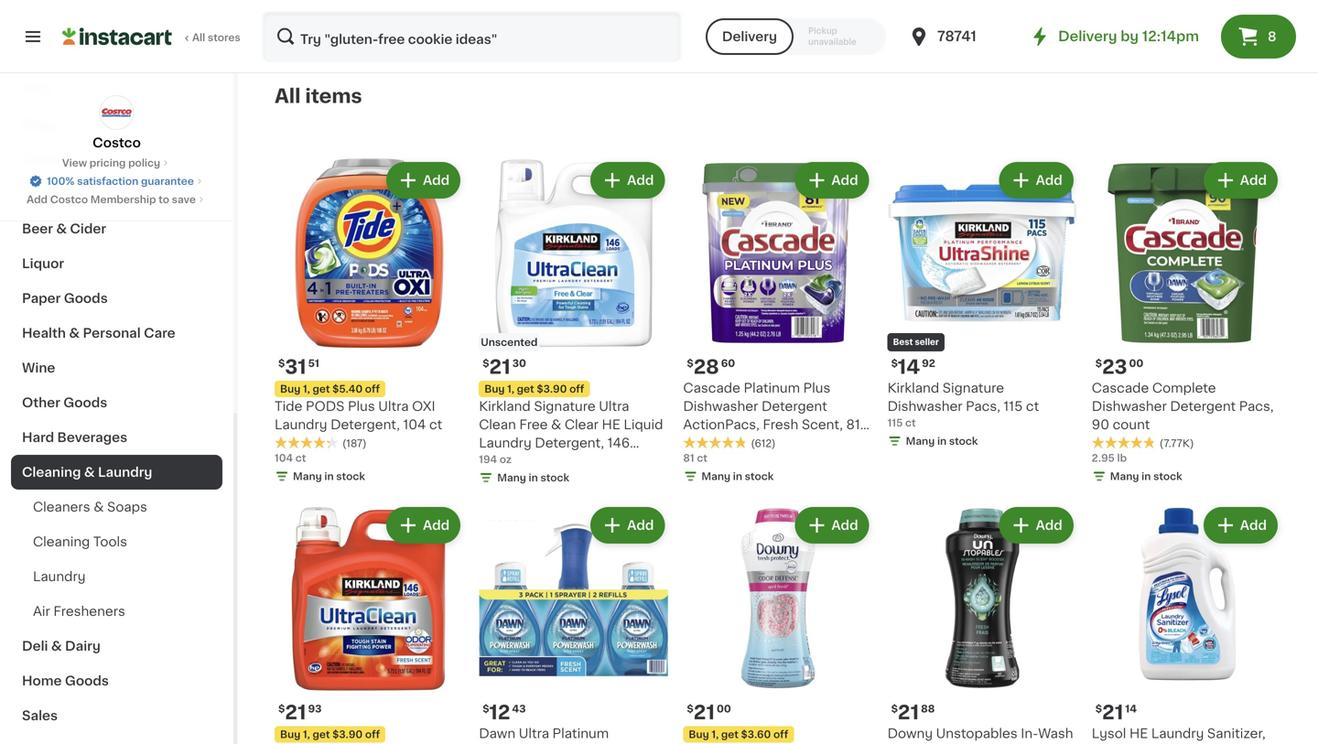 Task type: vqa. For each thing, say whether or not it's contained in the screenshot.
right "14"
yes



Task type: locate. For each thing, give the bounding box(es) containing it.
0 horizontal spatial $3.90
[[333, 730, 363, 740]]

2 horizontal spatial dishwasher
[[1092, 400, 1167, 413]]

guarantee
[[141, 176, 194, 186]]

0 vertical spatial 14
[[898, 358, 920, 377]]

0 vertical spatial detergent,
[[331, 419, 400, 432]]

dishwasher up "count"
[[1092, 400, 1167, 413]]

2 detergent from the left
[[1171, 400, 1237, 413]]

cleaning & laundry
[[22, 466, 152, 479]]

many inside button
[[497, 7, 526, 17]]

0 vertical spatial $3.90
[[537, 384, 567, 394]]

0 horizontal spatial oz
[[311, 3, 323, 13]]

0 horizontal spatial detergent,
[[331, 419, 400, 432]]

&
[[56, 223, 67, 235], [69, 327, 80, 340], [551, 419, 562, 432], [84, 466, 95, 479], [94, 501, 104, 514], [51, 640, 62, 653]]

deli
[[22, 640, 48, 653]]

1 horizontal spatial detergent
[[1171, 400, 1237, 413]]

1 vertical spatial signature
[[534, 400, 596, 413]]

paper goods link
[[11, 281, 223, 316]]

3 x 3.4 oz
[[275, 3, 323, 13]]

00 for 21
[[717, 704, 731, 714]]

194 inside kirkland signature ultra clean free & clear he liquid laundry detergent, 146 loads, 194 fl oz
[[521, 455, 543, 468]]

$ inside $ 21 93
[[278, 704, 285, 714]]

1, for $ 21 93
[[303, 730, 310, 740]]

00 inside $ 23 00
[[1130, 359, 1144, 369]]

1 vertical spatial 81
[[684, 454, 695, 464]]

1 horizontal spatial he
[[1130, 728, 1149, 740]]

$ up buy 1, get $3.60 off
[[687, 704, 694, 714]]

buy 1, get $3.90 off down 30
[[485, 384, 585, 394]]

$ left 60
[[687, 359, 694, 369]]

cascade down $ 23 00
[[1092, 382, 1150, 395]]

100% satisfaction guarantee
[[47, 176, 194, 186]]

$ inside $ 21 88
[[892, 704, 898, 714]]

laundry up the soaps at the left bottom of the page
[[98, 466, 152, 479]]

1 vertical spatial buy 1, get $3.90 off
[[280, 730, 380, 740]]

1 horizontal spatial buy 1, get $3.90 off
[[485, 384, 585, 394]]

1 vertical spatial 00
[[717, 704, 731, 714]]

$ 21 93
[[278, 703, 322, 722]]

product group containing 31
[[275, 158, 464, 488]]

off
[[365, 384, 380, 394], [570, 384, 585, 394], [365, 730, 380, 740], [774, 730, 789, 740]]

14
[[898, 358, 920, 377], [1126, 704, 1137, 714]]

1 horizontal spatial pacs,
[[1240, 400, 1274, 413]]

laundry left the 'sanitizer,'
[[1152, 728, 1205, 740]]

& right beer at top
[[56, 223, 67, 235]]

product group containing 23
[[1092, 158, 1282, 488]]

0 vertical spatial goods
[[64, 292, 108, 305]]

$ for $ 12 43
[[483, 704, 490, 714]]

0 horizontal spatial 104
[[275, 454, 293, 464]]

add for $ 14 92
[[1036, 174, 1063, 187]]

downy
[[888, 728, 933, 740]]

$ 31 51
[[278, 358, 319, 377]]

1 horizontal spatial dishwasher
[[888, 400, 963, 413]]

cleaning down cleaners
[[33, 536, 90, 549]]

$ inside $ 21 14
[[1096, 704, 1103, 714]]

0 horizontal spatial ultra
[[378, 400, 409, 413]]

detergent up fresh
[[762, 400, 828, 413]]

1 horizontal spatial cascade
[[1092, 382, 1150, 395]]

$ inside $ 31 51
[[278, 359, 285, 369]]

3 dishwasher from the left
[[1092, 400, 1167, 413]]

buy down $ 21 93
[[280, 730, 301, 740]]

104 down tide
[[275, 454, 293, 464]]

plus for platinum
[[804, 382, 831, 395]]

1 vertical spatial platinum
[[553, 728, 609, 740]]

(612)
[[751, 439, 776, 449]]

he inside the lysol he laundry sanitizer,
[[1130, 728, 1149, 740]]

$ inside $ 21 00
[[687, 704, 694, 714]]

laundry up air
[[33, 571, 86, 583]]

0 horizontal spatial kirkland
[[479, 400, 531, 413]]

baby
[[22, 118, 56, 131]]

& right "health"
[[69, 327, 80, 340]]

pets link
[[11, 72, 223, 107]]

$ for $ 21 93
[[278, 704, 285, 714]]

104
[[403, 419, 426, 432], [275, 454, 293, 464]]

electronics
[[22, 188, 97, 201]]

buy
[[280, 384, 301, 394], [485, 384, 505, 394], [280, 730, 301, 740], [689, 730, 709, 740]]

1 horizontal spatial plus
[[804, 382, 831, 395]]

buy 1, get $3.90 off
[[485, 384, 585, 394], [280, 730, 380, 740]]

78741
[[938, 30, 977, 43]]

0 horizontal spatial he
[[602, 419, 621, 432]]

goods for home goods
[[65, 675, 109, 688]]

buy 1, get $3.90 off for $ 21 30
[[485, 384, 585, 394]]

get down 30
[[517, 384, 535, 394]]

$
[[278, 359, 285, 369], [687, 359, 694, 369], [483, 359, 490, 369], [892, 359, 898, 369], [1096, 359, 1103, 369], [278, 704, 285, 714], [687, 704, 694, 714], [483, 704, 490, 714], [892, 704, 898, 714], [1096, 704, 1103, 714]]

buy down $ 21 30
[[485, 384, 505, 394]]

laundry inside the lysol he laundry sanitizer,
[[1152, 728, 1205, 740]]

$ inside $ 28 60
[[687, 359, 694, 369]]

ultra up liquid
[[599, 400, 630, 413]]

& up cleaners & soaps
[[84, 466, 95, 479]]

plus inside the tide pods plus ultra oxi laundry detergent, 104 ct
[[348, 400, 375, 413]]

1 horizontal spatial detergent,
[[535, 437, 605, 450]]

& inside cleaning & laundry link
[[84, 466, 95, 479]]

2 horizontal spatial oz
[[558, 455, 573, 468]]

& inside deli & dairy link
[[51, 640, 62, 653]]

1 cascade from the left
[[684, 382, 741, 395]]

oz down 'clean'
[[500, 455, 512, 465]]

1 horizontal spatial 81
[[847, 419, 861, 432]]

00 for 23
[[1130, 359, 1144, 369]]

buy 1, get $3.90 off down 93
[[280, 730, 380, 740]]

1 vertical spatial goods
[[63, 397, 107, 409]]

other goods
[[22, 397, 107, 409]]

beer
[[22, 223, 53, 235]]

1 horizontal spatial delivery
[[1059, 30, 1118, 43]]

oz right fl at the left bottom
[[558, 455, 573, 468]]

cleaners
[[33, 501, 90, 514]]

sanitizer,
[[1208, 728, 1266, 740]]

off for $ 21 00
[[774, 730, 789, 740]]

1 detergent from the left
[[762, 400, 828, 413]]

signature inside kirkland signature ultra clean free & clear he liquid laundry detergent, 146 loads, 194 fl oz
[[534, 400, 596, 413]]

all left 'stores'
[[192, 33, 205, 43]]

view pricing policy link
[[62, 156, 171, 170]]

1 vertical spatial 14
[[1126, 704, 1137, 714]]

2 dishwasher from the left
[[888, 400, 963, 413]]

dishwasher down $ 14 92
[[888, 400, 963, 413]]

1 vertical spatial costco
[[50, 195, 88, 205]]

add inside add costco membership to save link
[[27, 195, 48, 205]]

0 vertical spatial plus
[[804, 382, 831, 395]]

0 horizontal spatial signature
[[534, 400, 596, 413]]

1, for $ 21 30
[[507, 384, 515, 394]]

78741 button
[[908, 11, 1018, 62]]

$ 21 14
[[1096, 703, 1137, 722]]

he
[[602, 419, 621, 432], [1130, 728, 1149, 740]]

buy down $ 21 00
[[689, 730, 709, 740]]

$ up lysol
[[1096, 704, 1103, 714]]

$ 21 30
[[483, 358, 526, 377]]

kirkland inside kirkland signature dishwasher pacs, 115 ct 115 ct
[[888, 382, 940, 395]]

& inside beer & cider link
[[56, 223, 67, 235]]

to
[[159, 195, 169, 205]]

0 vertical spatial platinum
[[744, 382, 800, 395]]

$ up "90"
[[1096, 359, 1103, 369]]

$ down best
[[892, 359, 898, 369]]

detergent, up (187)
[[331, 419, 400, 432]]

2 vertical spatial goods
[[65, 675, 109, 688]]

deli & dairy
[[22, 640, 101, 653]]

0 vertical spatial he
[[602, 419, 621, 432]]

dishwasher up actionpacs,
[[684, 400, 759, 413]]

costco down '100%'
[[50, 195, 88, 205]]

scent,
[[802, 419, 843, 432]]

plus inside cascade platinum plus dishwasher detergent actionpacs, fresh scent, 81 ct
[[804, 382, 831, 395]]

delivery for delivery by 12:14pm
[[1059, 30, 1118, 43]]

goods down dairy
[[65, 675, 109, 688]]

0 vertical spatial kirkland
[[888, 382, 940, 395]]

1 horizontal spatial 00
[[1130, 359, 1144, 369]]

81 down actionpacs,
[[684, 454, 695, 464]]

21 left 30
[[490, 358, 511, 377]]

cascade down $ 28 60
[[684, 382, 741, 395]]

0 horizontal spatial 115
[[888, 418, 903, 428]]

21 up buy 1, get $3.60 off
[[694, 703, 715, 722]]

in inside button
[[529, 7, 538, 17]]

cleaning & laundry link
[[11, 455, 223, 490]]

1 horizontal spatial $3.90
[[537, 384, 567, 394]]

stock inside button
[[541, 7, 570, 17]]

1 vertical spatial detergent,
[[535, 437, 605, 450]]

liquor link
[[11, 246, 223, 281]]

1 horizontal spatial oz
[[500, 455, 512, 465]]

unstopables
[[937, 728, 1018, 740]]

0 horizontal spatial costco
[[50, 195, 88, 205]]

None search field
[[262, 11, 682, 62]]

product group
[[479, 0, 669, 60], [275, 158, 464, 488], [479, 158, 669, 489], [684, 158, 873, 488], [888, 158, 1078, 453], [1092, 158, 1282, 488], [275, 504, 464, 745], [479, 504, 669, 745], [684, 504, 873, 745], [888, 504, 1078, 745], [1092, 504, 1282, 745]]

1 vertical spatial plus
[[348, 400, 375, 413]]

8
[[1268, 30, 1277, 43]]

$ left 51
[[278, 359, 285, 369]]

buy for $ 21 93
[[280, 730, 301, 740]]

0 vertical spatial signature
[[943, 382, 1005, 395]]

$ for $ 14 92
[[892, 359, 898, 369]]

laundry up 194 oz
[[479, 437, 532, 450]]

get for $ 21 93
[[313, 730, 330, 740]]

81 right scent,
[[847, 419, 861, 432]]

0 horizontal spatial pacs,
[[966, 400, 1001, 413]]

dishwasher for cascade
[[1092, 400, 1167, 413]]

1 horizontal spatial platinum
[[744, 382, 800, 395]]

delivery inside button
[[722, 30, 777, 43]]

00 up buy 1, get $3.60 off
[[717, 704, 731, 714]]

14 up lysol
[[1126, 704, 1137, 714]]

1 horizontal spatial costco
[[93, 136, 141, 149]]

beer & cider
[[22, 223, 106, 235]]

1,
[[303, 384, 310, 394], [507, 384, 515, 394], [303, 730, 310, 740], [712, 730, 719, 740]]

get for $ 21 00
[[722, 730, 739, 740]]

$ down unscented
[[483, 359, 490, 369]]

stock
[[541, 7, 570, 17], [950, 437, 978, 447], [336, 472, 365, 482], [745, 472, 774, 482], [1154, 472, 1183, 482], [541, 473, 570, 483]]

cascade inside "cascade complete dishwasher detergent pacs, 90 count"
[[1092, 382, 1150, 395]]

kirkland inside kirkland signature ultra clean free & clear he liquid laundry detergent, 146 loads, 194 fl oz
[[479, 400, 531, 413]]

$ for $ 23 00
[[1096, 359, 1103, 369]]

cascade inside cascade platinum plus dishwasher detergent actionpacs, fresh scent, 81 ct
[[684, 382, 741, 395]]

cleaning up cleaners
[[22, 466, 81, 479]]

0 horizontal spatial buy 1, get $3.90 off
[[280, 730, 380, 740]]

0 vertical spatial 00
[[1130, 359, 1144, 369]]

dishwasher inside kirkland signature dishwasher pacs, 115 ct 115 ct
[[888, 400, 963, 413]]

1, down $ 21 00
[[712, 730, 719, 740]]

tide
[[275, 400, 303, 413]]

dishwasher inside "cascade complete dishwasher detergent pacs, 90 count"
[[1092, 400, 1167, 413]]

3.4
[[292, 3, 309, 13]]

21 left 88
[[898, 703, 920, 722]]

1 pacs, from the left
[[966, 400, 1001, 413]]

& right 'deli'
[[51, 640, 62, 653]]

0 vertical spatial buy 1, get $3.90 off
[[485, 384, 585, 394]]

81
[[847, 419, 861, 432], [684, 454, 695, 464]]

21 left 93
[[285, 703, 306, 722]]

platinum up fresh
[[744, 382, 800, 395]]

$ for $ 21 00
[[687, 704, 694, 714]]

downy unstopables in-wash
[[888, 728, 1074, 745]]

detergent, down clear
[[535, 437, 605, 450]]

1 vertical spatial $3.90
[[333, 730, 363, 740]]

$ up the dawn
[[483, 704, 490, 714]]

add button for $ 21 00
[[797, 509, 868, 542]]

$ up the downy
[[892, 704, 898, 714]]

$ inside $ 12 43
[[483, 704, 490, 714]]

0 horizontal spatial 00
[[717, 704, 731, 714]]

2 pacs, from the left
[[1240, 400, 1274, 413]]

1 horizontal spatial 104
[[403, 419, 426, 432]]

$ for $ 21 88
[[892, 704, 898, 714]]

oxi
[[412, 400, 436, 413]]

21 for $ 21 30
[[490, 358, 511, 377]]

floral
[[22, 153, 59, 166]]

signature for dishwasher
[[943, 382, 1005, 395]]

plus down $5.40
[[348, 400, 375, 413]]

add for $ 21 14
[[1241, 519, 1267, 532]]

14 left 92
[[898, 358, 920, 377]]

& inside cleaners & soaps link
[[94, 501, 104, 514]]

104 down "oxi"
[[403, 419, 426, 432]]

buy for $ 21 00
[[689, 730, 709, 740]]

12:14pm
[[1143, 30, 1200, 43]]

$ left 93
[[278, 704, 285, 714]]

0 horizontal spatial all
[[192, 33, 205, 43]]

ultra inside dawn ultra platinum
[[519, 728, 549, 740]]

costco up the view pricing policy link
[[93, 136, 141, 149]]

he up 146
[[602, 419, 621, 432]]

get up pods
[[313, 384, 330, 394]]

goods up health & personal care
[[64, 292, 108, 305]]

1, down $ 21 93
[[303, 730, 310, 740]]

$ for $ 21 14
[[1096, 704, 1103, 714]]

add button for $ 21 14
[[1206, 509, 1277, 542]]

ct inside the tide pods plus ultra oxi laundry detergent, 104 ct
[[429, 419, 443, 432]]

get down 93
[[313, 730, 330, 740]]

1 horizontal spatial all
[[275, 87, 301, 106]]

1 horizontal spatial 194
[[521, 455, 543, 468]]

1 vertical spatial he
[[1130, 728, 1149, 740]]

0 horizontal spatial platinum
[[553, 728, 609, 740]]

0 horizontal spatial 81
[[684, 454, 695, 464]]

cleaners & soaps link
[[11, 490, 223, 525]]

0 vertical spatial cleaning
[[22, 466, 81, 479]]

0 vertical spatial all
[[192, 33, 205, 43]]

get left the "$3.60"
[[722, 730, 739, 740]]

all left items
[[275, 87, 301, 106]]

0 vertical spatial costco
[[93, 136, 141, 149]]

items
[[305, 87, 362, 106]]

1 horizontal spatial 14
[[1126, 704, 1137, 714]]

93
[[308, 704, 322, 714]]

costco logo image
[[99, 95, 134, 130]]

laundry down tide
[[275, 419, 327, 432]]

detergent,
[[331, 419, 400, 432], [535, 437, 605, 450]]

goods
[[64, 292, 108, 305], [63, 397, 107, 409], [65, 675, 109, 688]]

1 horizontal spatial 115
[[1004, 400, 1023, 413]]

add for $ 23 00
[[1241, 174, 1267, 187]]

1 vertical spatial all
[[275, 87, 301, 106]]

1, down $ 21 30
[[507, 384, 515, 394]]

plus up scent,
[[804, 382, 831, 395]]

& left the soaps at the left bottom of the page
[[94, 501, 104, 514]]

view pricing policy
[[62, 158, 160, 168]]

sales
[[22, 710, 58, 723]]

he right lysol
[[1130, 728, 1149, 740]]

kirkland signature dishwasher pacs, 115 ct 115 ct
[[888, 382, 1040, 428]]

1 horizontal spatial kirkland
[[888, 382, 940, 395]]

delivery button
[[706, 18, 794, 55]]

home goods
[[22, 675, 109, 688]]

1, for $ 31 51
[[303, 384, 310, 394]]

add
[[423, 174, 450, 187], [627, 174, 654, 187], [832, 174, 859, 187], [1036, 174, 1063, 187], [1241, 174, 1267, 187], [27, 195, 48, 205], [423, 519, 450, 532], [627, 519, 654, 532], [832, 519, 859, 532], [1036, 519, 1063, 532], [1241, 519, 1267, 532]]

21 for $ 21 88
[[898, 703, 920, 722]]

1 horizontal spatial ultra
[[519, 728, 549, 740]]

dairy
[[65, 640, 101, 653]]

21 up lysol
[[1103, 703, 1124, 722]]

100%
[[47, 176, 75, 186]]

instacart logo image
[[62, 26, 172, 48]]

1, down $ 31 51
[[303, 384, 310, 394]]

$ inside $ 23 00
[[1096, 359, 1103, 369]]

detergent down complete
[[1171, 400, 1237, 413]]

0 horizontal spatial delivery
[[722, 30, 777, 43]]

0 vertical spatial 104
[[403, 419, 426, 432]]

$ inside $ 21 30
[[483, 359, 490, 369]]

goods up beverages
[[63, 397, 107, 409]]

81 ct
[[684, 454, 708, 464]]

1 dishwasher from the left
[[684, 400, 759, 413]]

00 right 23
[[1130, 359, 1144, 369]]

oz right 3.4
[[311, 3, 323, 13]]

membership
[[90, 195, 156, 205]]

platinum right the dawn
[[553, 728, 609, 740]]

1, for $ 21 00
[[712, 730, 719, 740]]

& inside health & personal care link
[[69, 327, 80, 340]]

plus
[[804, 382, 831, 395], [348, 400, 375, 413]]

ultra left "oxi"
[[378, 400, 409, 413]]

0 horizontal spatial detergent
[[762, 400, 828, 413]]

detergent
[[762, 400, 828, 413], [1171, 400, 1237, 413]]

& inside kirkland signature ultra clean free & clear he liquid laundry detergent, 146 loads, 194 fl oz
[[551, 419, 562, 432]]

tide pods plus ultra oxi laundry detergent, 104 ct
[[275, 400, 443, 432]]

1 vertical spatial cleaning
[[33, 536, 90, 549]]

3 x 3.4 oz button
[[275, 0, 464, 16]]

2 horizontal spatial ultra
[[599, 400, 630, 413]]

service type group
[[706, 18, 886, 55]]

1 vertical spatial kirkland
[[479, 400, 531, 413]]

0 horizontal spatial plus
[[348, 400, 375, 413]]

0 horizontal spatial dishwasher
[[684, 400, 759, 413]]

lb
[[1118, 454, 1127, 464]]

194 down 'clean'
[[479, 455, 497, 465]]

1 horizontal spatial signature
[[943, 382, 1005, 395]]

detergent inside "cascade complete dishwasher detergent pacs, 90 count"
[[1171, 400, 1237, 413]]

ultra down the 43
[[519, 728, 549, 740]]

21 for $ 21 00
[[694, 703, 715, 722]]

buy up tide
[[280, 384, 301, 394]]

other goods link
[[11, 386, 223, 420]]

off for $ 31 51
[[365, 384, 380, 394]]

0 vertical spatial 81
[[847, 419, 861, 432]]

product group containing many in stock
[[479, 0, 669, 60]]

kirkland down $ 14 92
[[888, 382, 940, 395]]

2 cascade from the left
[[1092, 382, 1150, 395]]

pets
[[22, 83, 52, 96]]

$ inside $ 14 92
[[892, 359, 898, 369]]

00 inside $ 21 00
[[717, 704, 731, 714]]

view
[[62, 158, 87, 168]]

tools
[[93, 536, 127, 549]]

many in stock
[[497, 7, 570, 17], [906, 437, 978, 447], [293, 472, 365, 482], [702, 472, 774, 482], [1111, 472, 1183, 482], [497, 473, 570, 483]]

& right free on the bottom left of page
[[551, 419, 562, 432]]

194 left fl at the left bottom
[[521, 455, 543, 468]]

0 horizontal spatial cascade
[[684, 382, 741, 395]]

kirkland up 'clean'
[[479, 400, 531, 413]]

add button for $ 28 60
[[797, 164, 868, 197]]

43
[[512, 704, 526, 714]]

many in stock inside button
[[497, 7, 570, 17]]

signature inside kirkland signature dishwasher pacs, 115 ct 115 ct
[[943, 382, 1005, 395]]



Task type: describe. For each thing, give the bounding box(es) containing it.
lysol he laundry sanitizer,
[[1092, 728, 1266, 745]]

buy for $ 31 51
[[280, 384, 301, 394]]

home goods link
[[11, 664, 223, 699]]

all stores
[[192, 33, 241, 43]]

signature for ultra
[[534, 400, 596, 413]]

30
[[513, 359, 526, 369]]

health
[[22, 327, 66, 340]]

1 vertical spatial 115
[[888, 418, 903, 428]]

cascade for 23
[[1092, 382, 1150, 395]]

lysol
[[1092, 728, 1127, 740]]

plus for pods
[[348, 400, 375, 413]]

12
[[490, 703, 510, 722]]

$ 21 88
[[892, 703, 935, 722]]

pricing
[[89, 158, 126, 168]]

buy for $ 21 30
[[485, 384, 505, 394]]

fresh
[[763, 419, 799, 432]]

all for all stores
[[192, 33, 205, 43]]

51
[[308, 359, 319, 369]]

detergent, inside the tide pods plus ultra oxi laundry detergent, 104 ct
[[331, 419, 400, 432]]

free
[[520, 419, 548, 432]]

buy 1, get $5.40 off
[[280, 384, 380, 394]]

$ 12 43
[[483, 703, 526, 722]]

floral link
[[11, 142, 223, 177]]

194 oz
[[479, 455, 512, 465]]

buy 1, get $3.60 off
[[689, 730, 789, 740]]

delivery by 12:14pm
[[1059, 30, 1200, 43]]

& for personal
[[69, 327, 80, 340]]

cascade for 28
[[684, 382, 741, 395]]

cleaning for cleaning & laundry
[[22, 466, 81, 479]]

28
[[694, 358, 720, 377]]

sponsored badge image
[[888, 17, 943, 27]]

pacs, inside kirkland signature dishwasher pacs, 115 ct 115 ct
[[966, 400, 1001, 413]]

add for $ 21 93
[[423, 519, 450, 532]]

8 button
[[1222, 15, 1297, 59]]

$3.60
[[741, 730, 771, 740]]

off for $ 21 93
[[365, 730, 380, 740]]

air fresheners link
[[11, 594, 223, 629]]

goods for paper goods
[[64, 292, 108, 305]]

other
[[22, 397, 60, 409]]

$ for $ 28 60
[[687, 359, 694, 369]]

21 for $ 21 93
[[285, 703, 306, 722]]

pacs, inside "cascade complete dishwasher detergent pacs, 90 count"
[[1240, 400, 1274, 413]]

baby link
[[11, 107, 223, 142]]

electronics link
[[11, 177, 223, 212]]

add for $ 21 00
[[832, 519, 859, 532]]

oz inside button
[[311, 3, 323, 13]]

90
[[1092, 419, 1110, 432]]

health & personal care
[[22, 327, 175, 340]]

all items
[[275, 87, 362, 106]]

complete
[[1153, 382, 1217, 395]]

actionpacs,
[[684, 419, 760, 432]]

14 inside $ 21 14
[[1126, 704, 1137, 714]]

laundry link
[[11, 560, 223, 594]]

deli & dairy link
[[11, 629, 223, 664]]

best seller
[[893, 339, 939, 347]]

get for $ 31 51
[[313, 384, 330, 394]]

cleaning for cleaning tools
[[33, 536, 90, 549]]

delivery for delivery
[[722, 30, 777, 43]]

air
[[33, 605, 50, 618]]

by
[[1121, 30, 1139, 43]]

many in stock button
[[479, 0, 669, 23]]

add button for $ 14 92
[[1001, 164, 1072, 197]]

laundry inside the tide pods plus ultra oxi laundry detergent, 104 ct
[[275, 419, 327, 432]]

0 horizontal spatial 14
[[898, 358, 920, 377]]

cascade platinum plus dishwasher detergent actionpacs, fresh scent, 81 ct
[[684, 382, 861, 450]]

ultra inside kirkland signature ultra clean free & clear he liquid laundry detergent, 146 loads, 194 fl oz
[[599, 400, 630, 413]]

add for $ 12 43
[[627, 519, 654, 532]]

$ 23 00
[[1096, 358, 1144, 377]]

x
[[284, 3, 290, 13]]

clean
[[479, 419, 516, 432]]

21 for $ 21 14
[[1103, 703, 1124, 722]]

air fresheners
[[33, 605, 125, 618]]

he inside kirkland signature ultra clean free & clear he liquid laundry detergent, 146 loads, 194 fl oz
[[602, 419, 621, 432]]

146
[[608, 437, 630, 450]]

cleaning tools link
[[11, 525, 223, 560]]

sales link
[[11, 699, 223, 734]]

0 vertical spatial 115
[[1004, 400, 1023, 413]]

$ for $ 31 51
[[278, 359, 285, 369]]

$3.90 for $ 21 30
[[537, 384, 567, 394]]

laundry inside kirkland signature ultra clean free & clear he liquid laundry detergent, 146 loads, 194 fl oz
[[479, 437, 532, 450]]

delivery by 12:14pm link
[[1029, 26, 1200, 48]]

get for $ 21 30
[[517, 384, 535, 394]]

ct inside cascade platinum plus dishwasher detergent actionpacs, fresh scent, 81 ct
[[684, 437, 697, 450]]

& for dairy
[[51, 640, 62, 653]]

$ 14 92
[[892, 358, 936, 377]]

& for soaps
[[94, 501, 104, 514]]

platinum inside cascade platinum plus dishwasher detergent actionpacs, fresh scent, 81 ct
[[744, 382, 800, 395]]

paper goods
[[22, 292, 108, 305]]

detergent, inside kirkland signature ultra clean free & clear he liquid laundry detergent, 146 loads, 194 fl oz
[[535, 437, 605, 450]]

fl
[[547, 455, 555, 468]]

detergent inside cascade platinum plus dishwasher detergent actionpacs, fresh scent, 81 ct
[[762, 400, 828, 413]]

product group containing 14
[[888, 158, 1078, 453]]

wine link
[[11, 351, 223, 386]]

& for laundry
[[84, 466, 95, 479]]

dishwasher for kirkland
[[888, 400, 963, 413]]

unscented
[[481, 338, 538, 348]]

add button for $ 12 43
[[593, 509, 663, 542]]

all stores link
[[62, 11, 242, 62]]

seller
[[915, 339, 939, 347]]

3
[[275, 3, 281, 13]]

add button for $ 21 93
[[388, 509, 459, 542]]

2.95 lb
[[1092, 454, 1127, 464]]

104 inside the tide pods plus ultra oxi laundry detergent, 104 ct
[[403, 419, 426, 432]]

kirkland for kirkland signature ultra clean free & clear he liquid laundry detergent, 146 loads, 194 fl oz
[[479, 400, 531, 413]]

add button for $ 21 88
[[1001, 509, 1072, 542]]

liquid
[[624, 419, 663, 432]]

dishwasher inside cascade platinum plus dishwasher detergent actionpacs, fresh scent, 81 ct
[[684, 400, 759, 413]]

in-
[[1021, 728, 1039, 740]]

oz inside kirkland signature ultra clean free & clear he liquid laundry detergent, 146 loads, 194 fl oz
[[558, 455, 573, 468]]

(7.77k)
[[1160, 439, 1195, 449]]

81 inside cascade platinum plus dishwasher detergent actionpacs, fresh scent, 81 ct
[[847, 419, 861, 432]]

& for cider
[[56, 223, 67, 235]]

costco inside add costco membership to save link
[[50, 195, 88, 205]]

cascade complete dishwasher detergent pacs, 90 count
[[1092, 382, 1274, 432]]

loads,
[[479, 455, 517, 468]]

add costco membership to save link
[[27, 192, 207, 207]]

hard beverages link
[[11, 420, 223, 455]]

1 vertical spatial 104
[[275, 454, 293, 464]]

add for $ 21 88
[[1036, 519, 1063, 532]]

beer & cider link
[[11, 212, 223, 246]]

platinum inside dawn ultra platinum
[[553, 728, 609, 740]]

add for $ 28 60
[[832, 174, 859, 187]]

count
[[1113, 419, 1151, 432]]

Search field
[[264, 13, 680, 60]]

goods for other goods
[[63, 397, 107, 409]]

cleaning tools
[[33, 536, 127, 549]]

0 horizontal spatial 194
[[479, 455, 497, 465]]

health & personal care link
[[11, 316, 223, 351]]

product group containing 28
[[684, 158, 873, 488]]

pods
[[306, 400, 345, 413]]

hard
[[22, 431, 54, 444]]

buy 1, get $3.90 off for $ 21 93
[[280, 730, 380, 740]]

100% satisfaction guarantee button
[[28, 170, 205, 189]]

(187)
[[343, 439, 367, 449]]

31
[[285, 358, 306, 377]]

cleaners & soaps
[[33, 501, 147, 514]]

ultra inside the tide pods plus ultra oxi laundry detergent, 104 ct
[[378, 400, 409, 413]]

care
[[144, 327, 175, 340]]

product group containing 12
[[479, 504, 669, 745]]

$5.40
[[333, 384, 363, 394]]

dawn
[[479, 728, 516, 740]]

92
[[922, 359, 936, 369]]

dawn ultra platinum
[[479, 728, 668, 745]]

costco link
[[93, 95, 141, 152]]

add button for $ 23 00
[[1206, 164, 1277, 197]]

off for $ 21 30
[[570, 384, 585, 394]]

$ for $ 21 30
[[483, 359, 490, 369]]

$3.90 for $ 21 93
[[333, 730, 363, 740]]

personal
[[83, 327, 141, 340]]

all for all items
[[275, 87, 301, 106]]

23
[[1103, 358, 1128, 377]]

kirkland for kirkland signature dishwasher pacs, 115 ct 115 ct
[[888, 382, 940, 395]]

88
[[921, 704, 935, 714]]



